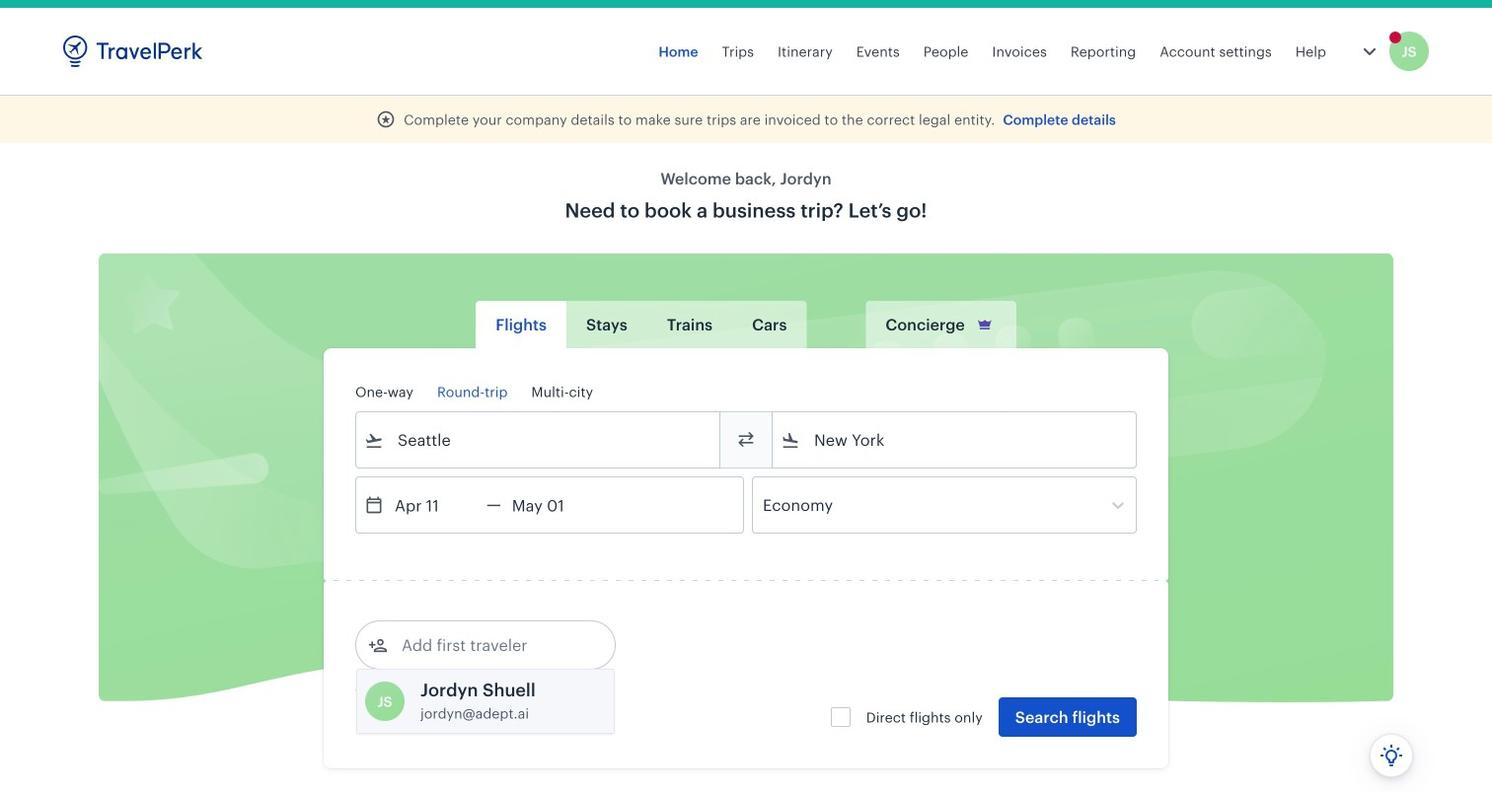 Task type: describe. For each thing, give the bounding box(es) containing it.
To search field
[[800, 424, 1110, 456]]

From search field
[[384, 424, 694, 456]]

Add first traveler search field
[[388, 630, 593, 661]]



Task type: locate. For each thing, give the bounding box(es) containing it.
Depart text field
[[384, 478, 487, 533]]

Return text field
[[501, 478, 604, 533]]



